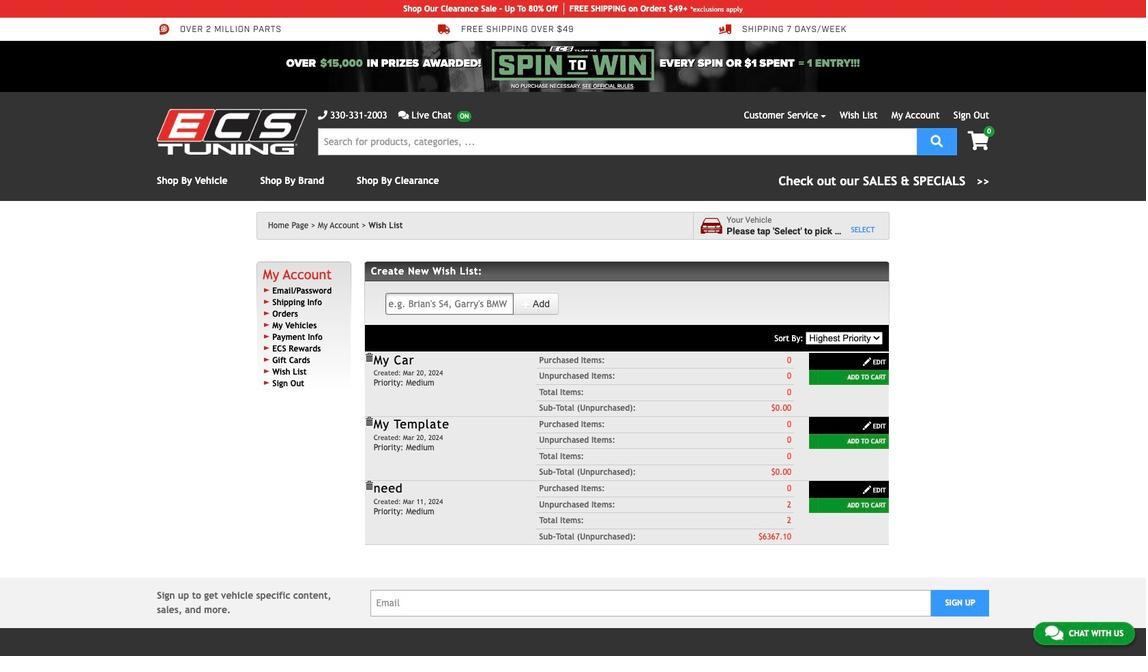 Task type: vqa. For each thing, say whether or not it's contained in the screenshot.
Tool Storage Accessories thumbnail image
no



Task type: locate. For each thing, give the bounding box(es) containing it.
2 delete image from the top
[[364, 418, 374, 427]]

delete image
[[364, 353, 374, 363], [364, 418, 374, 427]]

ecs tuning image
[[157, 109, 307, 155]]

0 vertical spatial comments image
[[398, 111, 409, 120]]

0 horizontal spatial comments image
[[398, 111, 409, 120]]

delete image
[[364, 482, 374, 491]]

ecs tuning 'spin to win' contest logo image
[[492, 46, 654, 80]]

1 vertical spatial comments image
[[1045, 626, 1063, 642]]

comments image
[[398, 111, 409, 120], [1045, 626, 1063, 642]]

1 delete image from the top
[[364, 353, 374, 363]]

Search text field
[[318, 128, 917, 156]]

Email email field
[[370, 591, 931, 617]]

shopping cart image
[[968, 132, 989, 151]]

0 vertical spatial delete image
[[364, 353, 374, 363]]

1 horizontal spatial comments image
[[1045, 626, 1063, 642]]

1 vertical spatial delete image
[[364, 418, 374, 427]]

white image
[[521, 300, 531, 310], [862, 357, 872, 367], [862, 422, 872, 431], [862, 486, 872, 495]]



Task type: describe. For each thing, give the bounding box(es) containing it.
phone image
[[318, 111, 327, 120]]

e.g. Brian's S4, Garry's BMW E92...etc text field
[[385, 293, 514, 315]]

search image
[[931, 135, 943, 147]]



